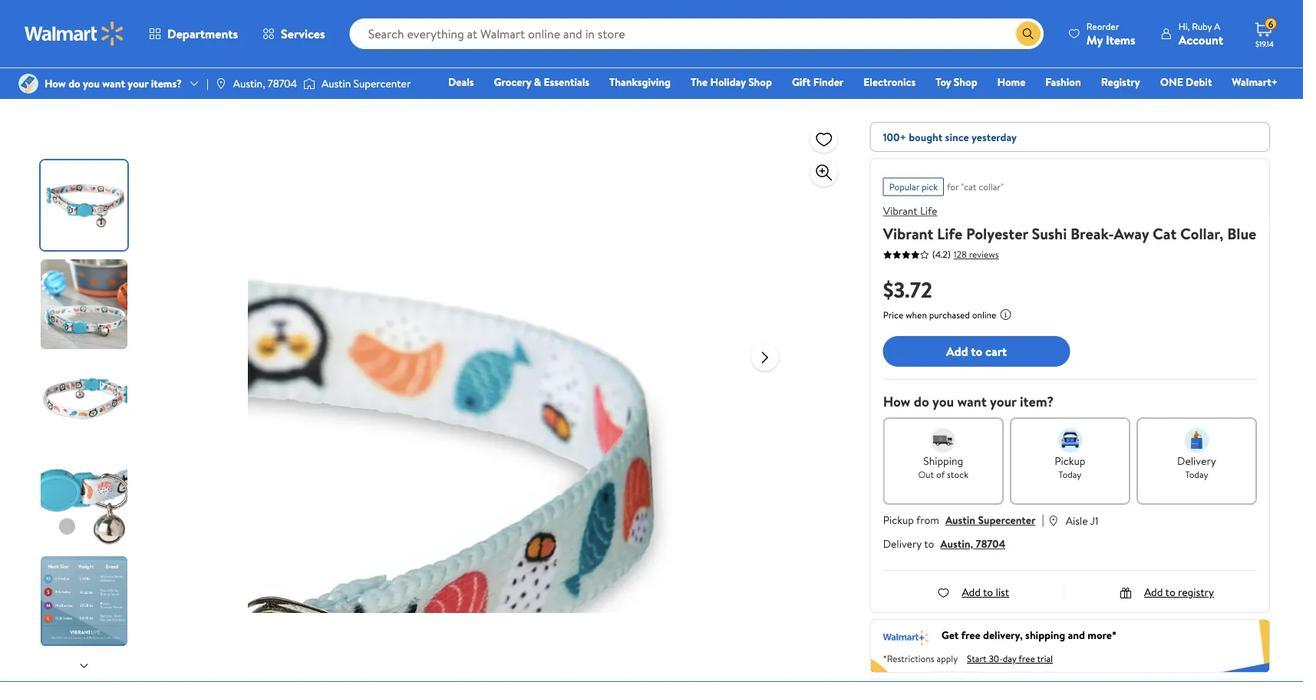 Task type: describe. For each thing, give the bounding box(es) containing it.
ruby
[[1192, 20, 1212, 33]]

get
[[941, 627, 959, 642]]

finder
[[813, 74, 844, 89]]

from
[[916, 513, 939, 528]]

hi, ruby a account
[[1179, 20, 1223, 48]]

0 vertical spatial austin,
[[233, 76, 265, 91]]

pets / vibrant life pet supplies / vibrant life pet collars, leashes, and harnesses
[[33, 30, 420, 45]]

registry
[[1101, 74, 1140, 89]]

how do you want your item?
[[883, 392, 1054, 411]]

(4.2)
[[932, 248, 951, 261]]

delivery for to
[[883, 536, 922, 551]]

services button
[[250, 15, 337, 52]]

vibrant life polyester sushi break-away cat collar, blue image
[[246, 122, 739, 614]]

&
[[534, 74, 541, 89]]

delivery,
[[983, 627, 1023, 642]]

holiday
[[710, 74, 746, 89]]

more*
[[1088, 627, 1117, 642]]

how for how do you want your item?
[[883, 392, 911, 411]]

reviews
[[969, 248, 999, 261]]

how do you want your items?
[[45, 76, 182, 91]]

deals
[[448, 74, 474, 89]]

item?
[[1020, 392, 1054, 411]]

grocery & essentials link
[[487, 74, 596, 90]]

128
[[954, 248, 967, 261]]

one
[[1160, 74, 1183, 89]]

add for add to list
[[962, 585, 981, 600]]

add for add to cart
[[946, 343, 968, 360]]

harnesses
[[373, 30, 420, 45]]

vibrant down popular
[[883, 203, 918, 218]]

vibrant life pet supplies link
[[70, 30, 183, 45]]

2 / from the left
[[189, 30, 193, 45]]

collar"
[[979, 180, 1004, 193]]

walmart+
[[1232, 74, 1278, 89]]

"cat
[[961, 180, 976, 193]]

30-
[[989, 652, 1003, 665]]

want for item?
[[957, 392, 987, 411]]

shipping out of stock
[[918, 454, 968, 481]]

leashes,
[[312, 30, 351, 45]]

vibrant life polyester sushi break-away cat collar, blue - image 5 of 6 image
[[41, 556, 130, 646]]

for "cat collar"
[[947, 180, 1004, 193]]

0 vertical spatial supercenter
[[354, 76, 411, 91]]

life left collars,
[[236, 30, 254, 45]]

do for how do you want your item?
[[914, 392, 929, 411]]

add for add to registry
[[1144, 585, 1163, 600]]

$19.14
[[1256, 38, 1274, 49]]

to for list
[[983, 585, 993, 600]]

when
[[906, 309, 927, 322]]

supplies
[[145, 30, 183, 45]]

out
[[918, 468, 934, 481]]

today for pickup
[[1059, 468, 1082, 481]]

walmart+ link
[[1225, 74, 1285, 90]]

*restrictions apply
[[883, 652, 958, 665]]

next image image
[[78, 660, 90, 672]]

blue
[[1227, 223, 1257, 244]]

gift
[[792, 74, 811, 89]]

legal information image
[[1000, 309, 1012, 321]]

aisle
[[1066, 513, 1088, 528]]

sponsored
[[1213, 74, 1255, 87]]

popular
[[889, 180, 919, 193]]

pickup for pickup today
[[1055, 454, 1086, 469]]

essentials
[[544, 74, 589, 89]]

6
[[1268, 17, 1273, 30]]

vibrant life pet collars, leashes, and harnesses link
[[199, 30, 420, 45]]

search icon image
[[1022, 28, 1034, 40]]

j1
[[1090, 513, 1099, 528]]

my
[[1087, 31, 1103, 48]]

add to registry button
[[1120, 585, 1214, 600]]

supercenter inside 'pickup from austin supercenter |'
[[978, 513, 1036, 528]]

cat
[[1153, 223, 1177, 244]]

delivery for today
[[1177, 454, 1216, 469]]

vibrant life link
[[883, 203, 937, 218]]

1 horizontal spatial |
[[1042, 511, 1044, 528]]

list
[[996, 585, 1009, 600]]

the holiday shop link
[[684, 74, 779, 90]]

128 reviews link
[[951, 248, 999, 261]]

collars,
[[275, 30, 309, 45]]

polyester
[[966, 223, 1028, 244]]

gift finder
[[792, 74, 844, 89]]

intent image for shipping image
[[931, 428, 956, 453]]

1 / from the left
[[59, 30, 63, 45]]

1 horizontal spatial 78704
[[976, 536, 1006, 551]]

0 horizontal spatial 78704
[[268, 76, 297, 91]]

100+
[[883, 129, 906, 144]]

bought
[[909, 129, 943, 144]]

want for items?
[[102, 76, 125, 91]]

add to favorites list, vibrant life polyester sushi break-away cat collar, blue image
[[815, 129, 833, 149]]

next media item image
[[756, 348, 774, 366]]

departments
[[167, 25, 238, 42]]

start 30-day free trial
[[967, 652, 1053, 665]]

pickup for pickup from austin supercenter |
[[883, 513, 914, 528]]

life down pick
[[920, 203, 937, 218]]

items
[[1106, 31, 1136, 48]]

apply
[[937, 652, 958, 665]]

100+ bought since yesterday
[[883, 129, 1017, 144]]

hi,
[[1179, 20, 1190, 33]]

your for item?
[[990, 392, 1017, 411]]

home link
[[990, 74, 1032, 90]]

toy shop
[[936, 74, 977, 89]]

Walmart Site-Wide search field
[[350, 18, 1044, 49]]

1 horizontal spatial free
[[1019, 652, 1035, 665]]

thanksgiving
[[609, 74, 671, 89]]

 image for how do you want your items?
[[18, 74, 38, 94]]

0 horizontal spatial free
[[961, 627, 981, 642]]

1 vertical spatial austin,
[[940, 536, 973, 551]]

pickup today
[[1055, 454, 1086, 481]]

and inside banner
[[1068, 627, 1085, 642]]

get free delivery, shipping and more*
[[941, 627, 1117, 642]]



Task type: vqa. For each thing, say whether or not it's contained in the screenshot.
second Now from the right
no



Task type: locate. For each thing, give the bounding box(es) containing it.
pets
[[33, 30, 53, 45]]

1 horizontal spatial how
[[883, 392, 911, 411]]

do down walmart 'image'
[[68, 76, 80, 91]]

delivery down from
[[883, 536, 922, 551]]

intent image for pickup image
[[1058, 428, 1082, 453]]

1 horizontal spatial supercenter
[[978, 513, 1036, 528]]

delivery today
[[1177, 454, 1216, 481]]

0 horizontal spatial want
[[102, 76, 125, 91]]

pick
[[922, 180, 938, 193]]

| right items?
[[206, 76, 209, 91]]

today down 'intent image for delivery'
[[1185, 468, 1208, 481]]

1 horizontal spatial pet
[[256, 30, 272, 45]]

 image down pets link
[[18, 74, 38, 94]]

start
[[967, 652, 987, 665]]

to left list
[[983, 585, 993, 600]]

1 vertical spatial pickup
[[883, 513, 914, 528]]

and right leashes,
[[353, 30, 370, 45]]

shop right toy
[[954, 74, 977, 89]]

1 vertical spatial how
[[883, 392, 911, 411]]

price
[[883, 309, 904, 322]]

electronics link
[[857, 74, 923, 90]]

 image for austin, 78704
[[215, 78, 227, 90]]

vibrant down vibrant life link on the right top of the page
[[883, 223, 933, 244]]

1 horizontal spatial /
[[189, 30, 193, 45]]

/ right supplies
[[189, 30, 193, 45]]

shipping
[[923, 454, 963, 469]]

popular pick
[[889, 180, 938, 193]]

a
[[1214, 20, 1220, 33]]

you down walmart 'image'
[[83, 76, 100, 91]]

want down 'vibrant life pet supplies' link
[[102, 76, 125, 91]]

pet left supplies
[[126, 30, 142, 45]]

0 horizontal spatial austin,
[[233, 76, 265, 91]]

1 horizontal spatial you
[[932, 392, 954, 411]]

supercenter up austin, 78704 button
[[978, 513, 1036, 528]]

austin inside 'pickup from austin supercenter |'
[[945, 513, 976, 528]]

intent image for delivery image
[[1185, 428, 1209, 453]]

stock
[[947, 468, 968, 481]]

vibrant life polyester sushi break-away cat collar, blue - image 1 of 6 image
[[41, 160, 130, 250]]

online
[[972, 309, 996, 322]]

add inside button
[[946, 343, 968, 360]]

grocery & essentials
[[494, 74, 589, 89]]

the
[[691, 74, 708, 89]]

to for austin,
[[924, 536, 934, 551]]

1 horizontal spatial austin
[[945, 513, 976, 528]]

0 vertical spatial delivery
[[1177, 454, 1216, 469]]

0 vertical spatial |
[[206, 76, 209, 91]]

today inside pickup today
[[1059, 468, 1082, 481]]

0 horizontal spatial shop
[[748, 74, 772, 89]]

1 horizontal spatial your
[[990, 392, 1017, 411]]

0 vertical spatial and
[[353, 30, 370, 45]]

supercenter down the harnesses
[[354, 76, 411, 91]]

zoom image modal image
[[815, 163, 833, 182]]

to left 'registry'
[[1165, 585, 1176, 600]]

walmart plus image
[[883, 627, 929, 646]]

electronics
[[864, 74, 916, 89]]

to left cart
[[971, 343, 983, 360]]

pickup left from
[[883, 513, 914, 528]]

your left 'item?'
[[990, 392, 1017, 411]]

add to list
[[962, 585, 1009, 600]]

1 vertical spatial |
[[1042, 511, 1044, 528]]

/ right pets
[[59, 30, 63, 45]]

1 vertical spatial you
[[932, 392, 954, 411]]

shop right holiday
[[748, 74, 772, 89]]

your
[[128, 76, 148, 91], [990, 392, 1017, 411]]

do for how do you want your items?
[[68, 76, 80, 91]]

today inside delivery today
[[1185, 468, 1208, 481]]

do
[[68, 76, 80, 91], [914, 392, 929, 411]]

austin,
[[233, 76, 265, 91], [940, 536, 973, 551]]

vibrant life polyester sushi break-away cat collar, blue - image 3 of 6 image
[[41, 358, 130, 448]]

of
[[936, 468, 945, 481]]

1 horizontal spatial want
[[957, 392, 987, 411]]

today
[[1059, 468, 1082, 481], [1185, 468, 1208, 481]]

| left aisle
[[1042, 511, 1044, 528]]

 image for austin supercenter
[[303, 76, 315, 91]]

0 horizontal spatial do
[[68, 76, 80, 91]]

deals link
[[441, 74, 481, 90]]

 image
[[18, 74, 38, 94], [303, 76, 315, 91], [215, 78, 227, 90]]

Search search field
[[350, 18, 1044, 49]]

and left 'more*'
[[1068, 627, 1085, 642]]

life up how do you want your items?
[[107, 30, 124, 45]]

today down 'intent image for pickup'
[[1059, 468, 1082, 481]]

fashion link
[[1039, 74, 1088, 90]]

1 pet from the left
[[126, 30, 142, 45]]

vibrant right pets
[[70, 30, 104, 45]]

1 vertical spatial free
[[1019, 652, 1035, 665]]

gift finder link
[[785, 74, 851, 90]]

1 vertical spatial your
[[990, 392, 1017, 411]]

and
[[353, 30, 370, 45], [1068, 627, 1085, 642]]

fashion
[[1046, 74, 1081, 89]]

how for how do you want your items?
[[45, 76, 66, 91]]

you for how do you want your item?
[[932, 392, 954, 411]]

life
[[107, 30, 124, 45], [236, 30, 254, 45], [920, 203, 937, 218], [937, 223, 963, 244]]

add to cart
[[946, 343, 1007, 360]]

0 horizontal spatial your
[[128, 76, 148, 91]]

delivery to austin, 78704
[[883, 536, 1006, 551]]

pickup from austin supercenter |
[[883, 511, 1044, 528]]

*restrictions
[[883, 652, 934, 665]]

vibrant life polyester sushi break-away cat collar, blue - image 2 of 6 image
[[41, 259, 130, 349]]

austin up austin, 78704 button
[[945, 513, 976, 528]]

2 today from the left
[[1185, 468, 1208, 481]]

0 vertical spatial austin
[[322, 76, 351, 91]]

0 vertical spatial you
[[83, 76, 100, 91]]

austin, down pets / vibrant life pet supplies / vibrant life pet collars, leashes, and harnesses
[[233, 76, 265, 91]]

pet left collars,
[[256, 30, 272, 45]]

toy
[[936, 74, 951, 89]]

add
[[946, 343, 968, 360], [962, 585, 981, 600], [1144, 585, 1163, 600]]

 image right austin, 78704
[[303, 76, 315, 91]]

you for how do you want your items?
[[83, 76, 100, 91]]

0 horizontal spatial  image
[[18, 74, 38, 94]]

vibrant right supplies
[[199, 30, 234, 45]]

1 horizontal spatial delivery
[[1177, 454, 1216, 469]]

yesterday
[[972, 129, 1017, 144]]

to inside button
[[971, 343, 983, 360]]

delivery
[[1177, 454, 1216, 469], [883, 536, 922, 551]]

collar,
[[1180, 223, 1224, 244]]

ad disclaimer and feedback for skylinedisplayad image
[[1258, 74, 1270, 87]]

austin supercenter button
[[945, 513, 1036, 528]]

2 pet from the left
[[256, 30, 272, 45]]

1 horizontal spatial  image
[[215, 78, 227, 90]]

78704
[[268, 76, 297, 91], [976, 536, 1006, 551]]

you
[[83, 76, 100, 91], [932, 392, 954, 411]]

sushi
[[1032, 223, 1067, 244]]

0 horizontal spatial today
[[1059, 468, 1082, 481]]

 image left austin, 78704
[[215, 78, 227, 90]]

1 horizontal spatial and
[[1068, 627, 1085, 642]]

0 horizontal spatial supercenter
[[354, 76, 411, 91]]

free right day
[[1019, 652, 1035, 665]]

1 vertical spatial 78704
[[976, 536, 1006, 551]]

away
[[1114, 223, 1149, 244]]

walmart image
[[25, 21, 124, 46]]

to for cart
[[971, 343, 983, 360]]

1 today from the left
[[1059, 468, 1082, 481]]

0 horizontal spatial pickup
[[883, 513, 914, 528]]

pickup down 'intent image for pickup'
[[1055, 454, 1086, 469]]

78704 down the austin supercenter button
[[976, 536, 1006, 551]]

0 horizontal spatial you
[[83, 76, 100, 91]]

get free delivery, shipping and more* banner
[[870, 619, 1270, 673]]

1 horizontal spatial shop
[[954, 74, 977, 89]]

pickup inside 'pickup from austin supercenter |'
[[883, 513, 914, 528]]

debit
[[1186, 74, 1212, 89]]

0 horizontal spatial austin
[[322, 76, 351, 91]]

home
[[997, 74, 1026, 89]]

0 vertical spatial pickup
[[1055, 454, 1086, 469]]

add left 'registry'
[[1144, 585, 1163, 600]]

free right get
[[961, 627, 981, 642]]

0 vertical spatial 78704
[[268, 76, 297, 91]]

78704 down collars,
[[268, 76, 297, 91]]

your left items?
[[128, 76, 148, 91]]

do up shipping
[[914, 392, 929, 411]]

2 shop from the left
[[954, 74, 977, 89]]

(4.2) 128 reviews
[[932, 248, 999, 261]]

add to registry
[[1144, 585, 1214, 600]]

0 horizontal spatial delivery
[[883, 536, 922, 551]]

1 horizontal spatial today
[[1185, 468, 1208, 481]]

0 horizontal spatial /
[[59, 30, 63, 45]]

one debit
[[1160, 74, 1212, 89]]

for
[[947, 180, 959, 193]]

1 vertical spatial supercenter
[[978, 513, 1036, 528]]

1 vertical spatial delivery
[[883, 536, 922, 551]]

add left list
[[962, 585, 981, 600]]

departments button
[[137, 15, 250, 52]]

0 vertical spatial do
[[68, 76, 80, 91]]

add to cart button
[[883, 336, 1070, 367]]

pets link
[[33, 30, 53, 45]]

0 horizontal spatial and
[[353, 30, 370, 45]]

delivery down 'intent image for delivery'
[[1177, 454, 1216, 469]]

0 vertical spatial want
[[102, 76, 125, 91]]

austin, down 'pickup from austin supercenter |'
[[940, 536, 973, 551]]

items?
[[151, 76, 182, 91]]

price when purchased online
[[883, 309, 996, 322]]

today for delivery
[[1185, 468, 1208, 481]]

0 vertical spatial your
[[128, 76, 148, 91]]

vibrant life polyester sushi break-away cat collar, blue - image 4 of 6 image
[[41, 457, 130, 547]]

1 vertical spatial do
[[914, 392, 929, 411]]

1 horizontal spatial pickup
[[1055, 454, 1086, 469]]

0 vertical spatial free
[[961, 627, 981, 642]]

0 horizontal spatial how
[[45, 76, 66, 91]]

registry
[[1178, 585, 1214, 600]]

life up (4.2)
[[937, 223, 963, 244]]

you up intent image for shipping
[[932, 392, 954, 411]]

reorder my items
[[1087, 20, 1136, 48]]

austin, 78704 button
[[940, 536, 1006, 551]]

want down add to cart button
[[957, 392, 987, 411]]

0 vertical spatial how
[[45, 76, 66, 91]]

1 vertical spatial want
[[957, 392, 987, 411]]

your for items?
[[128, 76, 148, 91]]

cart
[[985, 343, 1007, 360]]

registry link
[[1094, 74, 1147, 90]]

2 horizontal spatial  image
[[303, 76, 315, 91]]

to for registry
[[1165, 585, 1176, 600]]

add down purchased
[[946, 343, 968, 360]]

austin, 78704
[[233, 76, 297, 91]]

purchased
[[929, 309, 970, 322]]

1 vertical spatial and
[[1068, 627, 1085, 642]]

1 shop from the left
[[748, 74, 772, 89]]

how
[[45, 76, 66, 91], [883, 392, 911, 411]]

trial
[[1037, 652, 1053, 665]]

1 horizontal spatial do
[[914, 392, 929, 411]]

one debit link
[[1153, 74, 1219, 90]]

austin down leashes,
[[322, 76, 351, 91]]

1 horizontal spatial austin,
[[940, 536, 973, 551]]

the holiday shop
[[691, 74, 772, 89]]

thanksgiving link
[[602, 74, 678, 90]]

1 vertical spatial austin
[[945, 513, 976, 528]]

0 horizontal spatial pet
[[126, 30, 142, 45]]

to down from
[[924, 536, 934, 551]]

grocery
[[494, 74, 531, 89]]

0 horizontal spatial |
[[206, 76, 209, 91]]

austin supercenter
[[322, 76, 411, 91]]

pickup
[[1055, 454, 1086, 469], [883, 513, 914, 528]]



